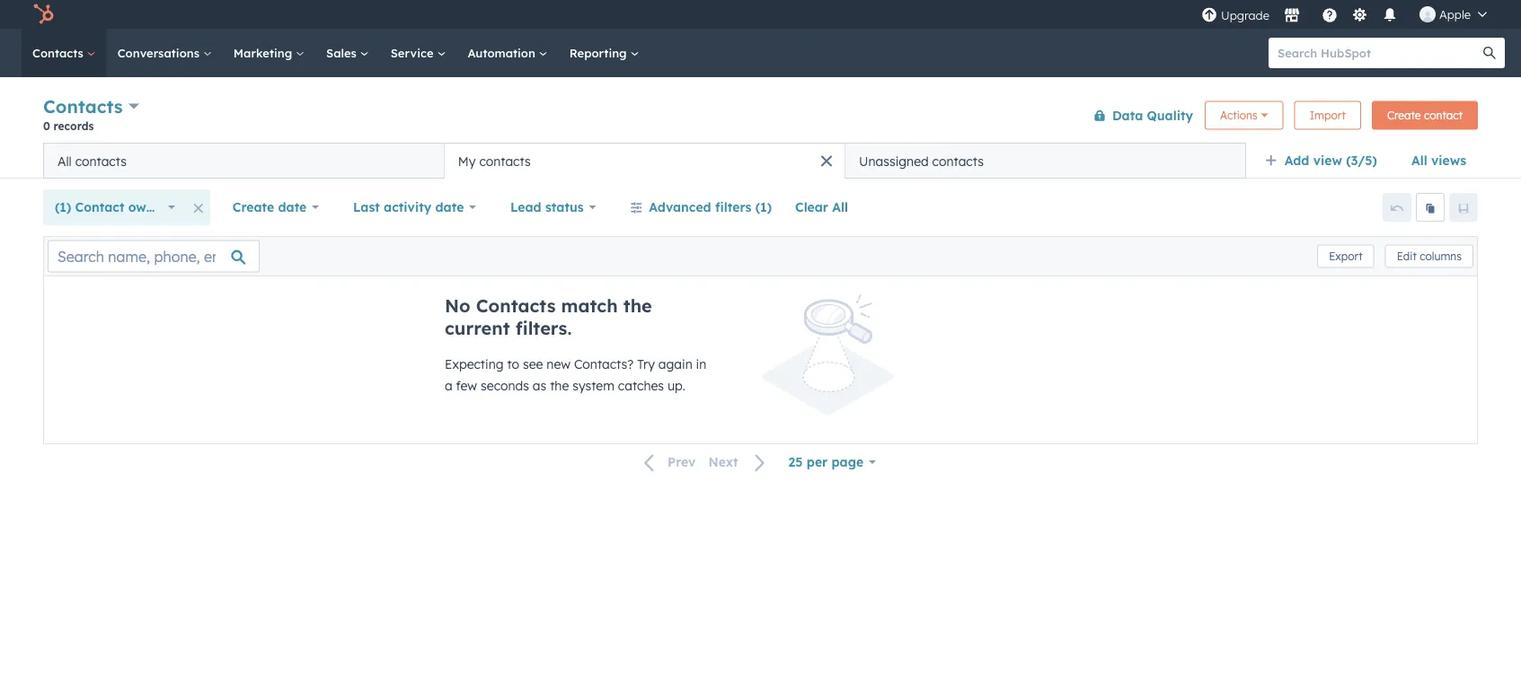 Task type: vqa. For each thing, say whether or not it's contained in the screenshot.
ADD
yes



Task type: describe. For each thing, give the bounding box(es) containing it.
actions
[[1220, 109, 1258, 122]]

expecting to see new contacts? try again in a few seconds as the system catches up.
[[445, 357, 707, 394]]

all contacts
[[58, 153, 127, 169]]

catches
[[618, 378, 664, 394]]

25 per page button
[[777, 445, 888, 481]]

next
[[708, 455, 738, 471]]

lead
[[510, 199, 542, 215]]

date inside popup button
[[435, 199, 464, 215]]

edit columns
[[1397, 250, 1462, 263]]

all for all views
[[1412, 153, 1428, 168]]

conversations link
[[107, 29, 223, 77]]

25 per page
[[789, 455, 864, 470]]

contacts button
[[43, 93, 139, 120]]

export button
[[1317, 245, 1375, 268]]

data quality
[[1112, 107, 1193, 123]]

try
[[637, 357, 655, 372]]

unassigned contacts button
[[845, 143, 1246, 179]]

lead status
[[510, 199, 584, 215]]

reporting
[[569, 45, 630, 60]]

a
[[445, 378, 453, 394]]

upgrade
[[1221, 8, 1270, 23]]

few
[[456, 378, 477, 394]]

create date
[[233, 199, 307, 215]]

edit
[[1397, 250, 1417, 263]]

the inside no contacts match the current filters.
[[623, 295, 652, 317]]

data
[[1112, 107, 1143, 123]]

advanced
[[649, 199, 711, 215]]

edit columns button
[[1385, 245, 1474, 268]]

no
[[445, 295, 471, 317]]

create date button
[[221, 190, 331, 226]]

hubspot image
[[32, 4, 54, 25]]

contact
[[1424, 109, 1463, 122]]

conversations
[[117, 45, 203, 60]]

advanced filters (1)
[[649, 199, 772, 215]]

contacts for all contacts
[[75, 153, 127, 169]]

last activity date button
[[342, 190, 488, 226]]

up.
[[668, 378, 686, 394]]

search image
[[1484, 47, 1496, 59]]

service link
[[380, 29, 457, 77]]

contacts?
[[574, 357, 634, 372]]

settings link
[[1349, 5, 1371, 24]]

contacts for my contacts
[[479, 153, 531, 169]]

export
[[1329, 250, 1363, 263]]

as
[[533, 378, 547, 394]]

menu containing apple
[[1200, 0, 1500, 29]]

create for create date
[[233, 199, 274, 215]]

no contacts match the current filters.
[[445, 295, 652, 340]]

upgrade image
[[1201, 8, 1218, 24]]

page
[[832, 455, 864, 470]]

(1) inside popup button
[[55, 199, 71, 215]]

match
[[561, 295, 618, 317]]

apple button
[[1409, 0, 1498, 29]]

import button
[[1295, 101, 1361, 130]]

clear all
[[795, 199, 848, 215]]

marketplaces image
[[1284, 8, 1300, 24]]

clear all button
[[784, 190, 860, 226]]

(1) inside button
[[755, 199, 772, 215]]

per
[[807, 455, 828, 470]]

all contacts button
[[43, 143, 444, 179]]

clear
[[795, 199, 828, 215]]

settings image
[[1352, 8, 1368, 24]]

current
[[445, 317, 510, 340]]

contact
[[75, 199, 124, 215]]

contacts inside no contacts match the current filters.
[[476, 295, 556, 317]]

all for all contacts
[[58, 153, 72, 169]]

create for create contact
[[1387, 109, 1421, 122]]

filters.
[[516, 317, 572, 340]]

owner
[[128, 199, 167, 215]]

service
[[391, 45, 437, 60]]

system
[[573, 378, 615, 394]]

new
[[547, 357, 571, 372]]



Task type: locate. For each thing, give the bounding box(es) containing it.
date right activity
[[435, 199, 464, 215]]

create
[[1387, 109, 1421, 122], [233, 199, 274, 215]]

(1) contact owner button
[[43, 190, 187, 226]]

reporting link
[[559, 29, 650, 77]]

0 horizontal spatial (1)
[[55, 199, 71, 215]]

apple lee image
[[1420, 6, 1436, 22]]

next button
[[702, 451, 777, 475]]

1 date from the left
[[278, 199, 307, 215]]

again
[[659, 357, 693, 372]]

contacts
[[75, 153, 127, 169], [479, 153, 531, 169], [932, 153, 984, 169]]

all down 0 records
[[58, 153, 72, 169]]

pagination navigation
[[634, 451, 777, 475]]

add view (3/5) button
[[1253, 143, 1400, 179]]

(1) left contact
[[55, 199, 71, 215]]

search button
[[1475, 38, 1505, 68]]

hubspot link
[[22, 4, 67, 25]]

records
[[53, 119, 94, 133]]

date
[[278, 199, 307, 215], [435, 199, 464, 215]]

1 horizontal spatial create
[[1387, 109, 1421, 122]]

0 vertical spatial create
[[1387, 109, 1421, 122]]

1 horizontal spatial (1)
[[755, 199, 772, 215]]

to
[[507, 357, 519, 372]]

last activity date
[[353, 199, 464, 215]]

import
[[1310, 109, 1346, 122]]

2 (1) from the left
[[755, 199, 772, 215]]

2 horizontal spatial contacts
[[932, 153, 984, 169]]

contacts banner
[[43, 92, 1478, 143]]

see
[[523, 357, 543, 372]]

views
[[1432, 153, 1467, 168]]

(1)
[[55, 199, 71, 215], [755, 199, 772, 215]]

in
[[696, 357, 707, 372]]

data quality button
[[1082, 98, 1194, 133]]

25
[[789, 455, 803, 470]]

contacts inside popup button
[[43, 95, 123, 118]]

contacts down records
[[75, 153, 127, 169]]

0 horizontal spatial date
[[278, 199, 307, 215]]

prev button
[[634, 451, 702, 475]]

contacts right no
[[476, 295, 556, 317]]

contacts down hubspot link
[[32, 45, 87, 60]]

last
[[353, 199, 380, 215]]

1 horizontal spatial date
[[435, 199, 464, 215]]

activity
[[384, 199, 432, 215]]

create inside popup button
[[233, 199, 274, 215]]

notifications image
[[1382, 8, 1398, 24]]

unassigned
[[859, 153, 929, 169]]

1 contacts from the left
[[75, 153, 127, 169]]

date down all contacts button at the left top
[[278, 199, 307, 215]]

0 horizontal spatial contacts
[[75, 153, 127, 169]]

lead status button
[[499, 190, 608, 226]]

advanced filters (1) button
[[619, 190, 784, 226]]

all
[[1412, 153, 1428, 168], [58, 153, 72, 169], [832, 199, 848, 215]]

prev
[[668, 455, 696, 471]]

all right clear
[[832, 199, 848, 215]]

marketplaces button
[[1273, 0, 1311, 29]]

create contact button
[[1372, 101, 1478, 130]]

contacts link
[[22, 29, 107, 77]]

1 horizontal spatial contacts
[[479, 153, 531, 169]]

create left contact
[[1387, 109, 1421, 122]]

actions button
[[1205, 101, 1284, 130]]

contacts up records
[[43, 95, 123, 118]]

quality
[[1147, 107, 1193, 123]]

columns
[[1420, 250, 1462, 263]]

contacts right my
[[479, 153, 531, 169]]

sales
[[326, 45, 360, 60]]

apple
[[1440, 7, 1471, 22]]

all views link
[[1400, 143, 1478, 179]]

1 horizontal spatial the
[[623, 295, 652, 317]]

1 vertical spatial the
[[550, 378, 569, 394]]

2 contacts from the left
[[479, 153, 531, 169]]

status
[[545, 199, 584, 215]]

1 vertical spatial create
[[233, 199, 274, 215]]

my
[[458, 153, 476, 169]]

(3/5)
[[1346, 153, 1378, 168]]

my contacts
[[458, 153, 531, 169]]

create down all contacts button at the left top
[[233, 199, 274, 215]]

all views
[[1412, 153, 1467, 168]]

sales link
[[315, 29, 380, 77]]

the right as
[[550, 378, 569, 394]]

0 horizontal spatial all
[[58, 153, 72, 169]]

my contacts button
[[444, 143, 845, 179]]

view
[[1314, 153, 1342, 168]]

2 horizontal spatial all
[[1412, 153, 1428, 168]]

1 horizontal spatial all
[[832, 199, 848, 215]]

0 records
[[43, 119, 94, 133]]

Search HubSpot search field
[[1269, 38, 1489, 68]]

contacts inside 'link'
[[32, 45, 87, 60]]

create inside button
[[1387, 109, 1421, 122]]

automation link
[[457, 29, 559, 77]]

help button
[[1315, 0, 1345, 29]]

0 vertical spatial contacts
[[32, 45, 87, 60]]

0 horizontal spatial the
[[550, 378, 569, 394]]

(1) contact owner
[[55, 199, 167, 215]]

the right match
[[623, 295, 652, 317]]

menu
[[1200, 0, 1500, 29]]

contacts for unassigned contacts
[[932, 153, 984, 169]]

create contact
[[1387, 109, 1463, 122]]

the
[[623, 295, 652, 317], [550, 378, 569, 394]]

seconds
[[481, 378, 529, 394]]

date inside popup button
[[278, 199, 307, 215]]

help image
[[1322, 8, 1338, 24]]

contacts right unassigned
[[932, 153, 984, 169]]

all left 'views' on the top right
[[1412, 153, 1428, 168]]

notifications button
[[1375, 0, 1405, 29]]

contacts
[[32, 45, 87, 60], [43, 95, 123, 118], [476, 295, 556, 317]]

0
[[43, 119, 50, 133]]

Search name, phone, email addresses, or company search field
[[48, 240, 260, 273]]

expecting
[[445, 357, 504, 372]]

2 date from the left
[[435, 199, 464, 215]]

add
[[1285, 153, 1310, 168]]

marketing link
[[223, 29, 315, 77]]

marketing
[[233, 45, 296, 60]]

0 vertical spatial the
[[623, 295, 652, 317]]

filters
[[715, 199, 752, 215]]

unassigned contacts
[[859, 153, 984, 169]]

the inside expecting to see new contacts? try again in a few seconds as the system catches up.
[[550, 378, 569, 394]]

(1) right filters
[[755, 199, 772, 215]]

automation
[[468, 45, 539, 60]]

add view (3/5)
[[1285, 153, 1378, 168]]

3 contacts from the left
[[932, 153, 984, 169]]

2 vertical spatial contacts
[[476, 295, 556, 317]]

1 vertical spatial contacts
[[43, 95, 123, 118]]

1 (1) from the left
[[55, 199, 71, 215]]

0 horizontal spatial create
[[233, 199, 274, 215]]



